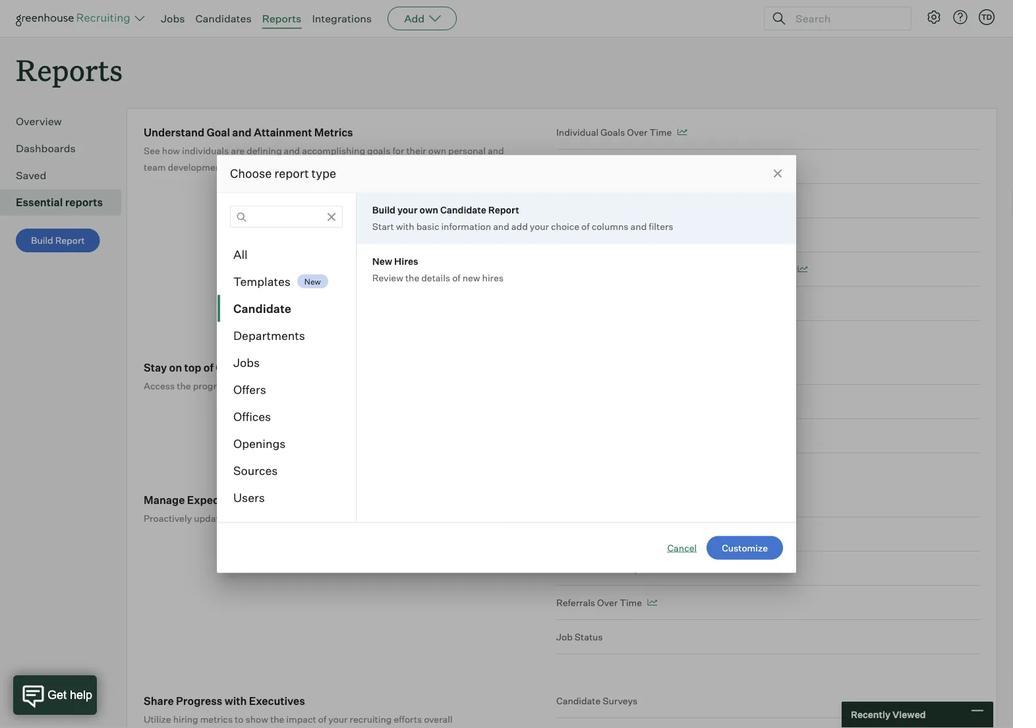 Task type: locate. For each thing, give the bounding box(es) containing it.
1 vertical spatial with
[[257, 494, 279, 507]]

candidate down templates
[[233, 301, 291, 316]]

with inside 'share progress with executives utilize hiring metrics to show the impact of your recruiting efforts overall'
[[225, 695, 247, 708]]

your down expectations
[[226, 513, 246, 524]]

openings
[[233, 437, 286, 451]]

2 horizontal spatial hiring
[[348, 380, 373, 392]]

2 horizontal spatial with
[[396, 221, 415, 232]]

your left recruiting
[[329, 714, 348, 726]]

accomplishing
[[302, 145, 365, 156]]

cancel link
[[668, 542, 697, 555]]

1 vertical spatial review
[[372, 272, 404, 284]]

report
[[489, 204, 519, 216], [55, 235, 85, 246]]

new
[[372, 256, 393, 267], [305, 277, 321, 286], [557, 563, 576, 575]]

2 horizontal spatial icon chart image
[[798, 266, 808, 273]]

hiring inside 'share progress with executives utilize hiring metrics to show the impact of your recruiting efforts overall'
[[173, 714, 198, 726]]

1 vertical spatial own
[[420, 204, 439, 216]]

new
[[463, 272, 481, 284]]

see
[[144, 145, 160, 156]]

0 vertical spatial icon chart image
[[678, 129, 687, 136]]

0 horizontal spatial with
[[225, 695, 247, 708]]

own inside 'understand goal and attainment metrics see how individuals are defining and accomplishing goals for their own personal and team development'
[[429, 145, 447, 156]]

hiring down users
[[248, 513, 273, 524]]

attainment down time to submit scorecards goal attainment link
[[703, 229, 752, 241]]

your down current
[[244, 380, 263, 392]]

1 vertical spatial candidates
[[578, 563, 627, 575]]

time left the columns
[[557, 229, 579, 241]]

0 vertical spatial attainment
[[254, 126, 312, 139]]

hiring right current
[[348, 380, 373, 392]]

2 horizontal spatial new
[[557, 563, 576, 575]]

time up the "choice"
[[557, 195, 579, 207]]

share
[[144, 695, 174, 708]]

details
[[422, 272, 451, 284]]

each
[[388, 513, 409, 524]]

0 vertical spatial with
[[396, 221, 415, 232]]

recently
[[851, 710, 891, 721]]

2 vertical spatial to
[[235, 714, 244, 726]]

0 vertical spatial reports
[[262, 12, 302, 25]]

1 horizontal spatial on
[[320, 513, 331, 524]]

report inside build report button
[[55, 235, 85, 246]]

2 vertical spatial with
[[225, 695, 247, 708]]

0 vertical spatial on
[[169, 361, 182, 374]]

1 vertical spatial goal
[[676, 195, 696, 207]]

candidates right jobs link
[[196, 12, 252, 25]]

offers
[[233, 383, 266, 397]]

jobs up 'offers'
[[233, 355, 260, 370]]

1 horizontal spatial with
[[257, 494, 279, 507]]

with inside "manage expectations with hiring managers proactively update your hiring managers on the status of each job"
[[257, 494, 279, 507]]

0 horizontal spatial over
[[598, 597, 618, 609]]

build down essential
[[31, 235, 53, 246]]

1 horizontal spatial review
[[592, 229, 623, 241]]

attainment for time to review applications goal attainment
[[703, 229, 752, 241]]

utilize
[[144, 714, 171, 726]]

1 vertical spatial report
[[55, 235, 85, 246]]

company's
[[265, 380, 312, 392]]

add button
[[388, 7, 457, 30]]

the inside the new hires review the details of new hires
[[406, 272, 420, 284]]

team
[[144, 161, 166, 173]]

1 horizontal spatial icon chart image
[[678, 129, 687, 136]]

1 horizontal spatial hiring
[[248, 513, 273, 524]]

1 horizontal spatial build
[[372, 204, 396, 216]]

choose
[[230, 166, 272, 181]]

2 vertical spatial icon chart image
[[648, 600, 658, 607]]

referrals over time
[[557, 597, 642, 609]]

0 horizontal spatial candidate
[[233, 301, 291, 316]]

essential reports link
[[16, 195, 116, 211]]

of right the "choice"
[[582, 221, 590, 232]]

build up start on the left top of page
[[372, 204, 396, 216]]

candidates inside the new candidates by source link
[[578, 563, 627, 575]]

filters
[[649, 221, 674, 232]]

goal for time to review applications goal attainment
[[681, 229, 701, 241]]

review for to
[[592, 229, 623, 241]]

candidate
[[441, 204, 487, 216], [233, 301, 291, 316], [557, 696, 601, 707]]

to inside 'share progress with executives utilize hiring metrics to show the impact of your recruiting efforts overall'
[[235, 714, 244, 726]]

0 horizontal spatial review
[[372, 272, 404, 284]]

the down top
[[177, 380, 191, 392]]

0 vertical spatial hiring
[[348, 380, 373, 392]]

basic
[[417, 221, 440, 232]]

0 vertical spatial candidates
[[196, 12, 252, 25]]

review inside the new hires review the details of new hires
[[372, 272, 404, 284]]

job status link
[[557, 621, 981, 655]]

of left each
[[378, 513, 386, 524]]

the down managers
[[333, 513, 347, 524]]

over
[[627, 126, 648, 138], [598, 597, 618, 609]]

personal
[[449, 145, 486, 156]]

td button
[[979, 9, 995, 25]]

new up referrals
[[557, 563, 576, 575]]

on inside "manage expectations with hiring managers proactively update your hiring managers on the status of each job"
[[320, 513, 331, 524]]

to for review
[[581, 229, 590, 241]]

1 horizontal spatial new
[[372, 256, 393, 267]]

2 vertical spatial attainment
[[703, 229, 752, 241]]

understand
[[144, 126, 205, 139]]

goal right scorecards
[[676, 195, 696, 207]]

your inside "manage expectations with hiring managers proactively update your hiring managers on the status of each job"
[[226, 513, 246, 524]]

0 horizontal spatial on
[[169, 361, 182, 374]]

goals
[[367, 145, 391, 156]]

1 horizontal spatial candidates
[[578, 563, 627, 575]]

Search All... text field
[[230, 206, 343, 228]]

0 horizontal spatial report
[[55, 235, 85, 246]]

with
[[396, 221, 415, 232], [257, 494, 279, 507], [225, 695, 247, 708]]

goal right filters
[[681, 229, 701, 241]]

jobs inside choose report type dialog
[[233, 355, 260, 370]]

1 vertical spatial on
[[320, 513, 331, 524]]

new hires review the details of new hires
[[372, 256, 504, 284]]

with up metrics
[[225, 695, 247, 708]]

attainment for time to submit scorecards goal attainment
[[698, 195, 747, 207]]

your right add
[[530, 221, 549, 232]]

0 vertical spatial to
[[581, 195, 590, 207]]

1 horizontal spatial jobs
[[233, 355, 260, 370]]

icon chart image for referrals over time
[[648, 600, 658, 607]]

choice
[[551, 221, 580, 232]]

how
[[162, 145, 180, 156]]

hiring down the progress
[[173, 714, 198, 726]]

the
[[406, 272, 420, 284], [177, 380, 191, 392], [333, 513, 347, 524], [270, 714, 284, 726]]

2 vertical spatial new
[[557, 563, 576, 575]]

saved link
[[16, 168, 116, 183]]

hiring
[[348, 380, 373, 392], [248, 513, 273, 524], [173, 714, 198, 726]]

1 vertical spatial new
[[305, 277, 321, 286]]

goals
[[601, 126, 625, 138]]

overall
[[424, 714, 453, 726]]

0 vertical spatial goal
[[207, 126, 230, 139]]

candidates link
[[196, 12, 252, 25]]

offices
[[233, 410, 271, 424]]

jobs left candidates link
[[161, 12, 185, 25]]

over right referrals
[[598, 597, 618, 609]]

new right templates
[[305, 277, 321, 286]]

all
[[233, 247, 248, 262]]

0 horizontal spatial new
[[305, 277, 321, 286]]

1 vertical spatial attainment
[[698, 195, 747, 207]]

candidates left by
[[578, 563, 627, 575]]

over right the goals
[[627, 126, 648, 138]]

candidates
[[196, 12, 252, 25], [578, 563, 627, 575]]

1 vertical spatial build
[[31, 235, 53, 246]]

build for build report
[[31, 235, 53, 246]]

attainment up time to review applications goal attainment link
[[698, 195, 747, 207]]

1 horizontal spatial over
[[627, 126, 648, 138]]

time inside time to review applications goal attainment link
[[557, 229, 579, 241]]

and left add
[[493, 221, 510, 232]]

report down essential reports link
[[55, 235, 85, 246]]

own right 'their'
[[429, 145, 447, 156]]

0 vertical spatial candidate
[[441, 204, 487, 216]]

candidate left surveys
[[557, 696, 601, 707]]

choose report type
[[230, 166, 336, 181]]

0 horizontal spatial build
[[31, 235, 53, 246]]

reports
[[262, 12, 302, 25], [16, 50, 123, 89]]

reports right candidates link
[[262, 12, 302, 25]]

of right top
[[204, 361, 214, 374]]

review down hires on the top left of the page
[[372, 272, 404, 284]]

to for submit
[[581, 195, 590, 207]]

0 horizontal spatial icon chart image
[[648, 600, 658, 607]]

type
[[312, 166, 336, 181]]

individual goals over time
[[557, 126, 672, 138]]

with left hiring
[[257, 494, 279, 507]]

add
[[512, 221, 528, 232]]

0 vertical spatial over
[[627, 126, 648, 138]]

with right start on the left top of page
[[396, 221, 415, 232]]

saved
[[16, 169, 46, 182]]

2 horizontal spatial candidate
[[557, 696, 601, 707]]

recruiting
[[350, 714, 392, 726]]

0 vertical spatial build
[[372, 204, 396, 216]]

reports down "greenhouse recruiting" image
[[16, 50, 123, 89]]

2 vertical spatial hiring
[[173, 714, 198, 726]]

by
[[629, 563, 640, 575]]

0 horizontal spatial hiring
[[173, 714, 198, 726]]

of inside build your own candidate report start with basic information and add your choice of columns and filters
[[582, 221, 590, 232]]

with for share progress with executives
[[225, 695, 247, 708]]

hiring inside "manage expectations with hiring managers proactively update your hiring managers on the status of each job"
[[248, 513, 273, 524]]

1 vertical spatial to
[[581, 229, 590, 241]]

build inside button
[[31, 235, 53, 246]]

the inside 'share progress with executives utilize hiring metrics to show the impact of your recruiting efforts overall'
[[270, 714, 284, 726]]

dashboards link
[[16, 141, 116, 156]]

the inside stay on top of current recruiting activity access the progress of your company's current hiring process
[[177, 380, 191, 392]]

0 vertical spatial jobs
[[161, 12, 185, 25]]

templates
[[233, 274, 291, 289]]

0 horizontal spatial candidates
[[196, 12, 252, 25]]

of inside the new hires review the details of new hires
[[453, 272, 461, 284]]

update
[[194, 513, 224, 524]]

metrics
[[314, 126, 353, 139]]

top
[[184, 361, 201, 374]]

goal up individuals
[[207, 126, 230, 139]]

on down managers
[[320, 513, 331, 524]]

1 vertical spatial hiring
[[248, 513, 273, 524]]

time to review applications goal attainment link
[[557, 218, 981, 253]]

candidate inside build your own candidate report start with basic information and add your choice of columns and filters
[[441, 204, 487, 216]]

1 horizontal spatial report
[[489, 204, 519, 216]]

1 horizontal spatial candidate
[[441, 204, 487, 216]]

0 vertical spatial review
[[592, 229, 623, 241]]

with for manage expectations with hiring managers
[[257, 494, 279, 507]]

new for new
[[305, 277, 321, 286]]

the down hires on the top left of the page
[[406, 272, 420, 284]]

own up basic
[[420, 204, 439, 216]]

review
[[592, 229, 623, 241], [372, 272, 404, 284]]

to right the "choice"
[[581, 229, 590, 241]]

of
[[582, 221, 590, 232], [453, 272, 461, 284], [204, 361, 214, 374], [234, 380, 242, 392], [378, 513, 386, 524], [318, 714, 327, 726]]

1 vertical spatial candidate
[[233, 301, 291, 316]]

build inside build your own candidate report start with basic information and add your choice of columns and filters
[[372, 204, 396, 216]]

time down by
[[620, 597, 642, 609]]

to left the submit
[[581, 195, 590, 207]]

status
[[349, 513, 376, 524]]

build report
[[31, 235, 85, 246]]

1 vertical spatial reports
[[16, 50, 123, 89]]

of right impact
[[318, 714, 327, 726]]

the down executives
[[270, 714, 284, 726]]

and up are
[[232, 126, 252, 139]]

candidate up information
[[441, 204, 487, 216]]

0 vertical spatial new
[[372, 256, 393, 267]]

to left "show"
[[235, 714, 244, 726]]

icon chart image
[[678, 129, 687, 136], [798, 266, 808, 273], [648, 600, 658, 607]]

new for new candidates by source
[[557, 563, 576, 575]]

new left hires on the top left of the page
[[372, 256, 393, 267]]

stay
[[144, 361, 167, 374]]

attainment up defining
[[254, 126, 312, 139]]

cancel
[[668, 542, 697, 554]]

are
[[231, 145, 245, 156]]

2 vertical spatial candidate
[[557, 696, 601, 707]]

review down the submit
[[592, 229, 623, 241]]

departments
[[233, 328, 305, 343]]

on left top
[[169, 361, 182, 374]]

1 vertical spatial jobs
[[233, 355, 260, 370]]

review for hires
[[372, 272, 404, 284]]

2 vertical spatial goal
[[681, 229, 701, 241]]

of left new
[[453, 272, 461, 284]]

goal for time to submit scorecards goal attainment
[[676, 195, 696, 207]]

0 vertical spatial own
[[429, 145, 447, 156]]

users
[[233, 491, 265, 505]]

time to submit scorecards goal attainment link
[[557, 184, 981, 218]]

new inside the new hires review the details of new hires
[[372, 256, 393, 267]]

report up add
[[489, 204, 519, 216]]

0 vertical spatial report
[[489, 204, 519, 216]]



Task type: describe. For each thing, give the bounding box(es) containing it.
and right 'personal'
[[488, 145, 504, 156]]

impact
[[286, 714, 316, 726]]

candidate surveys
[[557, 696, 638, 707]]

current
[[314, 380, 346, 392]]

applications
[[625, 229, 679, 241]]

customize
[[722, 542, 768, 554]]

and up the "report" at the top left of the page
[[284, 145, 300, 156]]

of inside 'share progress with executives utilize hiring metrics to show the impact of your recruiting efforts overall'
[[318, 714, 327, 726]]

submit
[[592, 195, 623, 207]]

report
[[275, 166, 309, 181]]

icon chart link
[[557, 253, 981, 287]]

individuals
[[182, 145, 229, 156]]

td button
[[977, 7, 998, 28]]

hires
[[394, 256, 419, 267]]

process
[[375, 380, 409, 392]]

report inside build your own candidate report start with basic information and add your choice of columns and filters
[[489, 204, 519, 216]]

reports link
[[262, 12, 302, 25]]

candidate for candidate
[[233, 301, 291, 316]]

progress
[[193, 380, 232, 392]]

new candidates by source link
[[557, 552, 981, 586]]

time inside time to submit scorecards goal attainment link
[[557, 195, 579, 207]]

the inside "manage expectations with hiring managers proactively update your hiring managers on the status of each job"
[[333, 513, 347, 524]]

integrations link
[[312, 12, 372, 25]]

icon chart image for individual goals over time
[[678, 129, 687, 136]]

expectations
[[187, 494, 255, 507]]

1 vertical spatial icon chart image
[[798, 266, 808, 273]]

stay on top of current recruiting activity access the progress of your company's current hiring process
[[144, 361, 409, 392]]

hires
[[482, 272, 504, 284]]

configure image
[[927, 9, 942, 25]]

hiring
[[281, 494, 313, 507]]

your inside stay on top of current recruiting activity access the progress of your company's current hiring process
[[244, 380, 263, 392]]

td
[[982, 13, 993, 21]]

executives
[[249, 695, 305, 708]]

and left filters
[[631, 221, 647, 232]]

time to review applications goal attainment
[[557, 229, 752, 241]]

development
[[168, 161, 224, 173]]

own inside build your own candidate report start with basic information and add your choice of columns and filters
[[420, 204, 439, 216]]

sources
[[233, 464, 278, 478]]

surveys
[[603, 696, 638, 707]]

attainment inside 'understand goal and attainment metrics see how individuals are defining and accomplishing goals for their own personal and team development'
[[254, 126, 312, 139]]

job
[[411, 513, 424, 524]]

your up basic
[[398, 204, 418, 216]]

0 horizontal spatial jobs
[[161, 12, 185, 25]]

viewed
[[893, 710, 926, 721]]

access
[[144, 380, 175, 392]]

reports
[[65, 196, 103, 209]]

activity
[[313, 361, 354, 374]]

new for new hires review the details of new hires
[[372, 256, 393, 267]]

new candidates by source
[[557, 563, 672, 575]]

0 horizontal spatial reports
[[16, 50, 123, 89]]

hiring inside stay on top of current recruiting activity access the progress of your company's current hiring process
[[348, 380, 373, 392]]

current
[[216, 361, 255, 374]]

job
[[557, 632, 573, 643]]

with inside build your own candidate report start with basic information and add your choice of columns and filters
[[396, 221, 415, 232]]

individual
[[557, 126, 599, 138]]

time to submit scorecards goal attainment
[[557, 195, 747, 207]]

customize button
[[707, 537, 784, 560]]

greenhouse recruiting image
[[16, 11, 135, 26]]

dashboards
[[16, 142, 76, 155]]

proactively
[[144, 513, 192, 524]]

choose report type dialog
[[217, 155, 797, 573]]

of down current
[[234, 380, 242, 392]]

your inside 'share progress with executives utilize hiring metrics to show the impact of your recruiting efforts overall'
[[329, 714, 348, 726]]

1 horizontal spatial reports
[[262, 12, 302, 25]]

progress
[[176, 695, 222, 708]]

job status
[[557, 632, 603, 643]]

share progress with executives utilize hiring metrics to show the impact of your recruiting efforts overall
[[144, 695, 453, 726]]

jobs link
[[161, 12, 185, 25]]

essential
[[16, 196, 63, 209]]

candidate for candidate surveys
[[557, 696, 601, 707]]

add
[[404, 12, 425, 25]]

integrations
[[312, 12, 372, 25]]

build your own candidate report start with basic information and add your choice of columns and filters
[[372, 204, 674, 232]]

recently viewed
[[851, 710, 926, 721]]

status
[[575, 632, 603, 643]]

of inside "manage expectations with hiring managers proactively update your hiring managers on the status of each job"
[[378, 513, 386, 524]]

goal inside 'understand goal and attainment metrics see how individuals are defining and accomplishing goals for their own personal and team development'
[[207, 126, 230, 139]]

time right the goals
[[650, 126, 672, 138]]

scorecards
[[625, 195, 674, 207]]

essential reports
[[16, 196, 103, 209]]

managers
[[275, 513, 318, 524]]

manage expectations with hiring managers proactively update your hiring managers on the status of each job
[[144, 494, 424, 524]]

information
[[442, 221, 491, 232]]

1 vertical spatial over
[[598, 597, 618, 609]]

start
[[372, 221, 394, 232]]

recruiting
[[258, 361, 311, 374]]

overview
[[16, 115, 62, 128]]

source
[[642, 563, 672, 575]]

defining
[[247, 145, 282, 156]]

build for build your own candidate report start with basic information and add your choice of columns and filters
[[372, 204, 396, 216]]

build report button
[[16, 229, 100, 253]]

metrics
[[200, 714, 233, 726]]

Search text field
[[793, 9, 900, 28]]

efforts
[[394, 714, 422, 726]]

on inside stay on top of current recruiting activity access the progress of your company's current hiring process
[[169, 361, 182, 374]]

show
[[246, 714, 268, 726]]

manage
[[144, 494, 185, 507]]



Task type: vqa. For each thing, say whether or not it's contained in the screenshot.
'ATTAINMENT' associated with Time to Submit Scorecards Goal Attainment
yes



